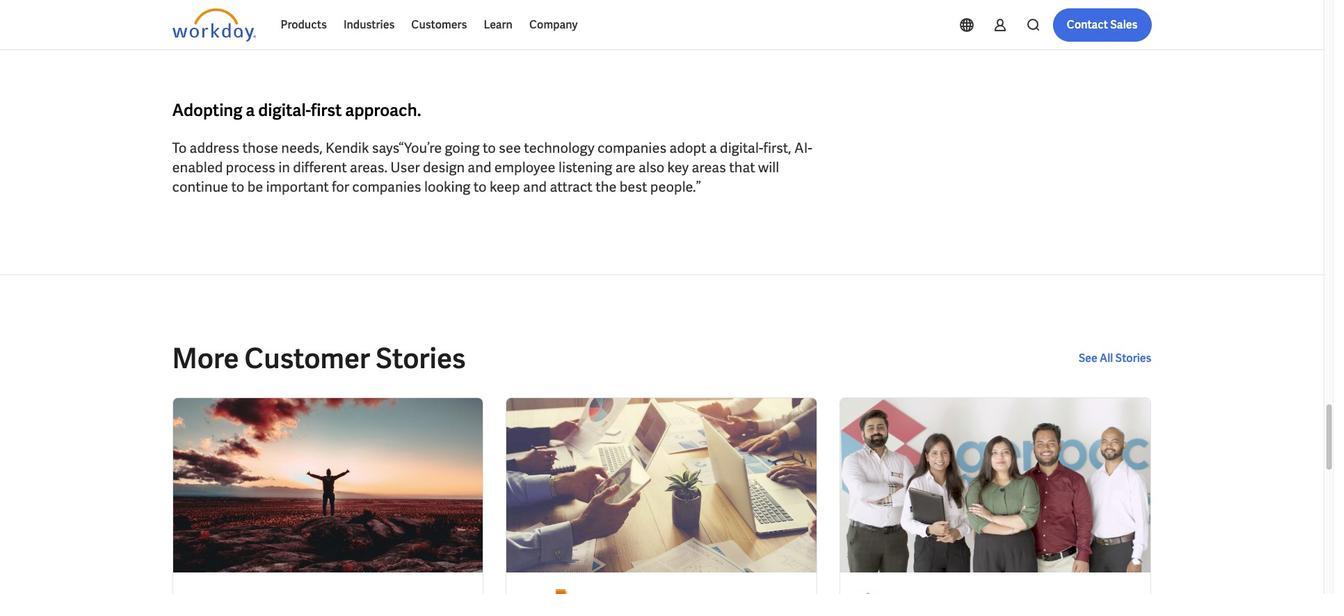 Task type: locate. For each thing, give the bounding box(es) containing it.
0 horizontal spatial kendik
[[172, 5, 216, 23]]

0 vertical spatial in
[[681, 5, 692, 23]]

0 vertical spatial be
[[527, 5, 543, 23]]

be left hot
[[527, 5, 543, 23]]

0 horizontal spatial digital-
[[258, 99, 311, 121]]

1 vertical spatial continue
[[172, 178, 228, 196]]

be
[[527, 5, 543, 23], [247, 178, 263, 196]]

0 horizontal spatial companies
[[352, 178, 421, 196]]

see all stories link
[[1079, 350, 1152, 367]]

a down learning
[[401, 25, 409, 43]]

1 horizontal spatial be
[[527, 5, 543, 23]]

0 vertical spatial a
[[401, 25, 409, 43]]

kendik up the "areas."
[[326, 139, 369, 157]]

enabled
[[172, 158, 223, 177]]

believes
[[219, 5, 270, 23]]

continue inside kendik believes ai and machine learning will continue to be hot topics, especially in relation to recruiting and retaining top talent in a highly competitive and evolving business landscape.
[[452, 5, 508, 23]]

0 horizontal spatial be
[[247, 178, 263, 196]]

companies down the "areas."
[[352, 178, 421, 196]]

kendik inside kendik believes ai and machine learning will continue to be hot topics, especially in relation to recruiting and retaining top talent in a highly competitive and evolving business landscape.
[[172, 5, 216, 23]]

keep
[[490, 178, 520, 196]]

1 horizontal spatial digital-
[[720, 139, 764, 157]]

more
[[172, 341, 239, 377]]

0 horizontal spatial stories
[[376, 341, 466, 377]]

0 horizontal spatial a
[[246, 99, 255, 121]]

to
[[511, 5, 524, 23], [747, 5, 760, 23], [483, 139, 496, 157], [231, 178, 244, 196], [474, 178, 487, 196]]

2 vertical spatial a
[[710, 139, 717, 157]]

2 vertical spatial in
[[278, 158, 290, 177]]

1 horizontal spatial in
[[387, 25, 398, 43]]

0 vertical spatial kendik
[[172, 5, 216, 23]]

be down process
[[247, 178, 263, 196]]

1 vertical spatial digital-
[[720, 139, 764, 157]]

a inside to address those needs, kendik says"you're going to see technology companies adopt a digital-first, ai- enabled process in different areas. user design and employee listening are also key areas that will continue to be important for companies looking to keep and attract the best people."
[[710, 139, 717, 157]]

and down going
[[468, 158, 492, 177]]

approach.
[[345, 99, 421, 121]]

best
[[620, 178, 647, 196]]

digital- up that at the right of the page
[[720, 139, 764, 157]]

says"you're
[[372, 139, 442, 157]]

top
[[322, 25, 343, 43]]

1 vertical spatial a
[[246, 99, 255, 121]]

see all stories
[[1079, 351, 1152, 366]]

a up those
[[246, 99, 255, 121]]

companies
[[598, 139, 667, 157], [352, 178, 421, 196]]

continue
[[452, 5, 508, 23], [172, 178, 228, 196]]

1 horizontal spatial stories
[[1116, 351, 1152, 366]]

and
[[290, 5, 314, 23], [236, 25, 260, 43], [531, 25, 554, 43], [468, 158, 492, 177], [523, 178, 547, 196]]

digital-
[[258, 99, 311, 121], [720, 139, 764, 157]]

0 horizontal spatial in
[[278, 158, 290, 177]]

will
[[428, 5, 449, 23], [758, 158, 780, 177]]

0 horizontal spatial will
[[428, 5, 449, 23]]

in inside to address those needs, kendik says"you're going to see technology companies adopt a digital-first, ai- enabled process in different areas. user design and employee listening are also key areas that will continue to be important for companies looking to keep and attract the best people."
[[278, 158, 290, 177]]

in
[[681, 5, 692, 23], [387, 25, 398, 43], [278, 158, 290, 177]]

2 horizontal spatial a
[[710, 139, 717, 157]]

address
[[190, 139, 240, 157]]

key
[[668, 158, 689, 177]]

a up areas
[[710, 139, 717, 157]]

all
[[1100, 351, 1114, 366]]

relation
[[695, 5, 744, 23]]

continue down enabled
[[172, 178, 228, 196]]

retaining
[[263, 25, 319, 43]]

industries
[[344, 17, 395, 32]]

0 vertical spatial will
[[428, 5, 449, 23]]

1 vertical spatial be
[[247, 178, 263, 196]]

recruiting
[[172, 25, 233, 43]]

stories
[[376, 341, 466, 377], [1116, 351, 1152, 366]]

customers
[[411, 17, 467, 32]]

pricewaterhousecoopers global licensing services corporation (pwc) image
[[524, 590, 575, 595]]

0 vertical spatial companies
[[598, 139, 667, 157]]

0 horizontal spatial continue
[[172, 178, 228, 196]]

the
[[596, 178, 617, 196]]

a
[[401, 25, 409, 43], [246, 99, 255, 121], [710, 139, 717, 157]]

to address those needs, kendik says"you're going to see technology companies adopt a digital-first, ai- enabled process in different areas. user design and employee listening are also key areas that will continue to be important for companies looking to keep and attract the best people."
[[172, 139, 813, 196]]

go to the homepage image
[[172, 8, 256, 42]]

industries button
[[335, 8, 403, 42]]

to up competitive
[[511, 5, 524, 23]]

landscape.
[[672, 25, 739, 43]]

digital- up 'needs,'
[[258, 99, 311, 121]]

talent
[[346, 25, 384, 43]]

sales
[[1111, 17, 1138, 32]]

kendik up recruiting
[[172, 5, 216, 23]]

in up 'landscape.'
[[681, 5, 692, 23]]

will down first, at top right
[[758, 158, 780, 177]]

1 horizontal spatial a
[[401, 25, 409, 43]]

in down learning
[[387, 25, 398, 43]]

business
[[613, 25, 669, 43]]

that
[[729, 158, 756, 177]]

in up important
[[278, 158, 290, 177]]

1 horizontal spatial kendik
[[326, 139, 369, 157]]

highly
[[412, 25, 449, 43]]

0 vertical spatial continue
[[452, 5, 508, 23]]

and right ai
[[290, 5, 314, 23]]

competitive
[[452, 25, 528, 43]]

attract
[[550, 178, 593, 196]]

those
[[242, 139, 278, 157]]

will up highly
[[428, 5, 449, 23]]

hot
[[546, 5, 567, 23]]

be inside to address those needs, kendik says"you're going to see technology companies adopt a digital-first, ai- enabled process in different areas. user design and employee listening are also key areas that will continue to be important for companies looking to keep and attract the best people."
[[247, 178, 263, 196]]

continue up competitive
[[452, 5, 508, 23]]

companies up are
[[598, 139, 667, 157]]

1 horizontal spatial continue
[[452, 5, 508, 23]]

to right relation
[[747, 5, 760, 23]]

1 vertical spatial kendik
[[326, 139, 369, 157]]

evolving
[[557, 25, 610, 43]]

process
[[226, 158, 276, 177]]

1 horizontal spatial will
[[758, 158, 780, 177]]

stories inside the see all stories 'link'
[[1116, 351, 1152, 366]]

and down employee on the left top of the page
[[523, 178, 547, 196]]

especially
[[615, 5, 678, 23]]

kendik
[[172, 5, 216, 23], [326, 139, 369, 157]]

1 vertical spatial will
[[758, 158, 780, 177]]



Task type: vqa. For each thing, say whether or not it's contained in the screenshot.
tools, at the left of page
no



Task type: describe. For each thing, give the bounding box(es) containing it.
2 horizontal spatial in
[[681, 5, 692, 23]]

and down hot
[[531, 25, 554, 43]]

areas.
[[350, 158, 388, 177]]

machine
[[317, 5, 371, 23]]

kendik inside to address those needs, kendik says"you're going to see technology companies adopt a digital-first, ai- enabled process in different areas. user design and employee listening are also key areas that will continue to be important for companies looking to keep and attract the best people."
[[326, 139, 369, 157]]

contact
[[1067, 17, 1108, 32]]

learning
[[374, 5, 425, 23]]

continue inside to address those needs, kendik says"you're going to see technology companies adopt a digital-first, ai- enabled process in different areas. user design and employee listening are also key areas that will continue to be important for companies looking to keep and attract the best people."
[[172, 178, 228, 196]]

listening
[[559, 158, 613, 177]]

topics,
[[570, 5, 612, 23]]

for
[[332, 178, 349, 196]]

different
[[293, 158, 347, 177]]

see
[[499, 139, 521, 157]]

also
[[639, 158, 665, 177]]

learn button
[[476, 8, 521, 42]]

stories for more customer stories
[[376, 341, 466, 377]]

adopt
[[670, 139, 707, 157]]

genpact (uk) limited image
[[858, 590, 941, 595]]

see
[[1079, 351, 1098, 366]]

stories for see all stories
[[1116, 351, 1152, 366]]

kendik believes ai and machine learning will continue to be hot topics, especially in relation to recruiting and retaining top talent in a highly competitive and evolving business landscape.
[[172, 5, 760, 43]]

important
[[266, 178, 329, 196]]

products
[[281, 17, 327, 32]]

be inside kendik believes ai and machine learning will continue to be hot topics, especially in relation to recruiting and retaining top talent in a highly competitive and evolving business landscape.
[[527, 5, 543, 23]]

company
[[529, 17, 578, 32]]

needs,
[[281, 139, 323, 157]]

products button
[[272, 8, 335, 42]]

more customer stories
[[172, 341, 466, 377]]

ai
[[273, 5, 287, 23]]

will inside to address those needs, kendik says"you're going to see technology companies adopt a digital-first, ai- enabled process in different areas. user design and employee listening are also key areas that will continue to be important for companies looking to keep and attract the best people."
[[758, 158, 780, 177]]

to
[[172, 139, 187, 157]]

1 vertical spatial in
[[387, 25, 398, 43]]

user
[[391, 158, 420, 177]]

ai-
[[795, 139, 813, 157]]

company button
[[521, 8, 586, 42]]

people."
[[650, 178, 701, 196]]

customer
[[245, 341, 370, 377]]

technology
[[524, 139, 595, 157]]

employee
[[495, 158, 556, 177]]

0 vertical spatial digital-
[[258, 99, 311, 121]]

1 horizontal spatial companies
[[598, 139, 667, 157]]

first,
[[764, 139, 792, 157]]

design
[[423, 158, 465, 177]]

to left see
[[483, 139, 496, 157]]

a inside kendik believes ai and machine learning will continue to be hot topics, especially in relation to recruiting and retaining top talent in a highly competitive and evolving business landscape.
[[401, 25, 409, 43]]

first
[[311, 99, 342, 121]]

1 vertical spatial companies
[[352, 178, 421, 196]]

adopting
[[172, 99, 243, 121]]

customers button
[[403, 8, 476, 42]]

going
[[445, 139, 480, 157]]

to down process
[[231, 178, 244, 196]]

are
[[616, 158, 636, 177]]

areas
[[692, 158, 726, 177]]

learn
[[484, 17, 513, 32]]

digital- inside to address those needs, kendik says"you're going to see technology companies adopt a digital-first, ai- enabled process in different areas. user design and employee listening are also key areas that will continue to be important for companies looking to keep and attract the best people."
[[720, 139, 764, 157]]

looking
[[424, 178, 471, 196]]

contact sales
[[1067, 17, 1138, 32]]

to left keep
[[474, 178, 487, 196]]

contact sales link
[[1053, 8, 1152, 42]]

will inside kendik believes ai and machine learning will continue to be hot topics, especially in relation to recruiting and retaining top talent in a highly competitive and evolving business landscape.
[[428, 5, 449, 23]]

adopting a digital-first approach.
[[172, 99, 421, 121]]

and down believes
[[236, 25, 260, 43]]



